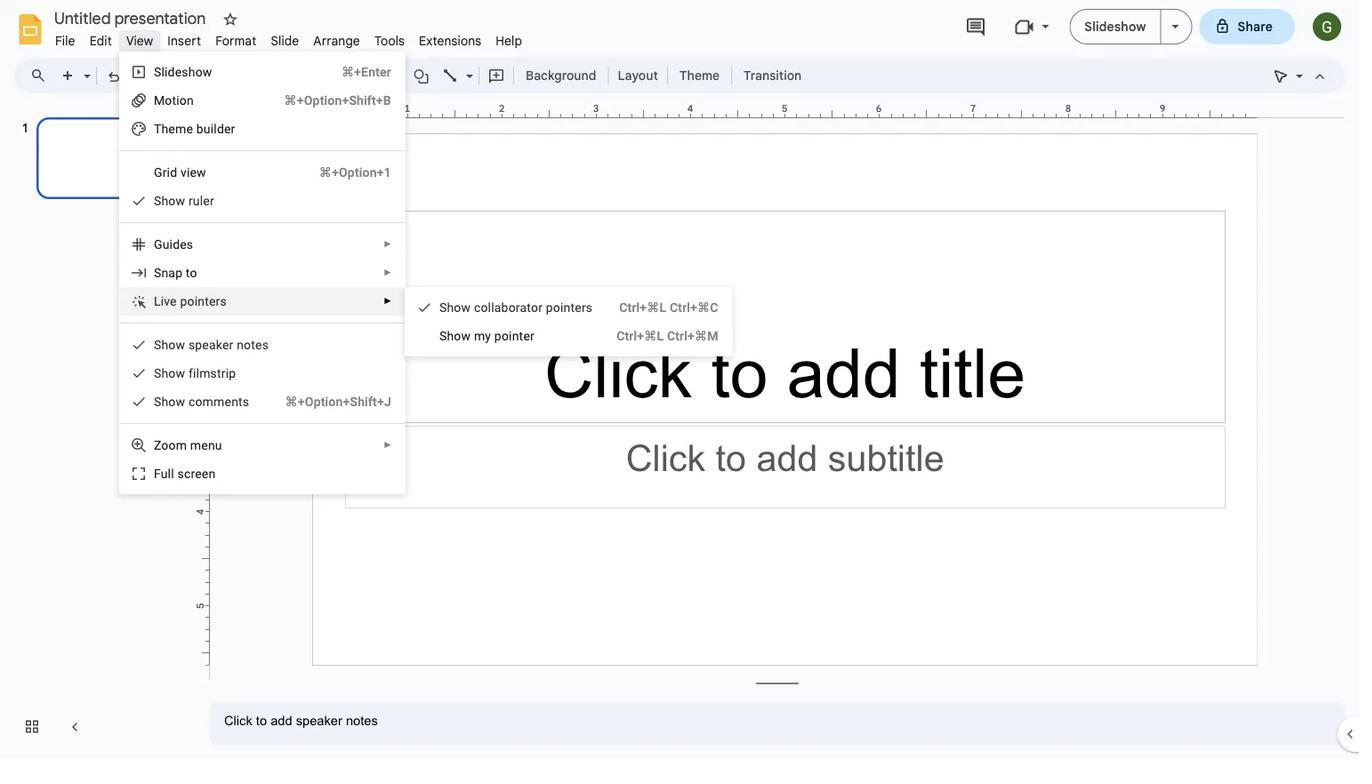 Task type: vqa. For each thing, say whether or not it's contained in the screenshot.
topmost Slideshow
yes



Task type: locate. For each thing, give the bounding box(es) containing it.
uler
[[193, 193, 214, 208]]

show
[[154, 193, 185, 208], [439, 329, 471, 343], [154, 338, 185, 352], [154, 366, 185, 381], [154, 394, 185, 409]]

pointers
[[180, 294, 227, 309], [546, 300, 593, 315]]

f
[[188, 366, 193, 381]]

gui
[[154, 237, 173, 252]]

slideshow left start slideshow (⌘+enter) image
[[1085, 19, 1146, 34]]

slideshow inside button
[[1085, 19, 1146, 34]]

speaker
[[188, 338, 233, 352]]

collaborator
[[474, 300, 543, 315]]

sh
[[439, 300, 454, 315]]

full screen u element
[[154, 466, 221, 481]]

m down motion a element
[[175, 121, 186, 136]]

view
[[180, 165, 206, 180]]

builder
[[196, 121, 235, 136]]

file menu item
[[48, 30, 82, 51]]

ctrl+⌘l down ctrl+⌘l ctrl+⌘c element
[[616, 329, 664, 343]]

pointers down "to"
[[180, 294, 227, 309]]

show left r at the left top
[[154, 193, 185, 208]]

0 vertical spatial ctrl+⌘l
[[619, 300, 666, 315]]

ctrl+⌘l up the ctrl+⌘l ctrl+⌘m element
[[619, 300, 666, 315]]

share
[[1238, 19, 1273, 34]]

omments
[[195, 394, 249, 409]]

show c omments
[[154, 394, 249, 409]]

ll
[[168, 466, 174, 481]]

menu bar banner
[[0, 0, 1359, 760]]

z
[[154, 438, 161, 453]]

m for y
[[474, 329, 485, 343]]

show down 'o'
[[439, 329, 471, 343]]

show left "f"
[[154, 366, 185, 381]]

edit
[[90, 33, 112, 48]]

⌘+option+shift+j element
[[264, 393, 391, 411]]

slideshow
[[1085, 19, 1146, 34], [154, 64, 212, 79]]

0 horizontal spatial pointers
[[180, 294, 227, 309]]

e
[[186, 121, 193, 136]]

⌘+option+1
[[319, 165, 391, 180]]

view
[[126, 33, 153, 48]]

ctrl+⌘l ctrl+⌘c
[[619, 300, 718, 315]]

show for show r uler
[[154, 193, 185, 208]]

0 vertical spatial m
[[175, 121, 186, 136]]

4 ► from the top
[[383, 440, 392, 450]]

slide
[[271, 33, 299, 48]]

insert
[[167, 33, 201, 48]]

help
[[496, 33, 522, 48]]

1 horizontal spatial pointers
[[546, 300, 593, 315]]

snap
[[154, 265, 183, 280]]

show left c
[[154, 394, 185, 409]]

help menu item
[[488, 30, 529, 51]]

oom
[[161, 438, 187, 453]]

slideshow p element
[[154, 64, 217, 79]]

show ruler r element
[[154, 193, 220, 208]]

0 horizontal spatial slideshow
[[154, 64, 212, 79]]

show f ilmstrip
[[154, 366, 236, 381]]

menu bar
[[48, 23, 529, 52]]

to
[[186, 265, 197, 280]]

0 horizontal spatial m
[[175, 121, 186, 136]]

⌘+option+shift+b element
[[263, 92, 391, 109]]

ive
[[161, 294, 177, 309]]

menu
[[119, 52, 405, 495], [405, 287, 733, 357]]

show for show f ilmstrip
[[154, 366, 185, 381]]

show speaker notes n element
[[154, 338, 274, 352]]

show for show speaker n otes
[[154, 338, 185, 352]]

1 horizontal spatial m
[[474, 329, 485, 343]]

show collaborator pointers o element
[[439, 300, 598, 315]]

1 vertical spatial m
[[474, 329, 485, 343]]

z oom menu
[[154, 438, 222, 453]]

motion
[[154, 93, 194, 108]]

grid view g element
[[154, 165, 212, 180]]

Rename text field
[[48, 7, 216, 28]]

pointers right the collaborator
[[546, 300, 593, 315]]

ctrl+⌘l for ctrl+⌘l ctrl+⌘c
[[619, 300, 666, 315]]

m left pointer
[[474, 329, 485, 343]]

show up 'show f ilmstrip'
[[154, 338, 185, 352]]

pointer
[[494, 329, 534, 343]]

ctrl+⌘l ctrl+⌘c element
[[598, 299, 718, 317]]

slideshow up motion a element
[[154, 64, 212, 79]]

g rid view
[[154, 165, 206, 180]]

► for z oom menu
[[383, 440, 392, 450]]

slideshow button
[[1069, 9, 1161, 44]]

live pointers l element
[[154, 294, 232, 309]]

2 ► from the top
[[383, 268, 392, 278]]

3 ► from the top
[[383, 296, 392, 306]]

motion a element
[[154, 93, 199, 108]]

rid
[[162, 165, 177, 180]]

theme builder m element
[[154, 121, 241, 136]]

navigation
[[0, 101, 196, 760]]

edit menu item
[[82, 30, 119, 51]]

1 vertical spatial ctrl+⌘l
[[616, 329, 664, 343]]

1 vertical spatial slideshow
[[154, 64, 212, 79]]

ctrl+⌘c
[[670, 300, 718, 315]]

0 vertical spatial slideshow
[[1085, 19, 1146, 34]]

menu bar containing file
[[48, 23, 529, 52]]

show r uler
[[154, 193, 214, 208]]

theme
[[679, 68, 720, 83]]

application
[[0, 0, 1359, 760]]

ctrl+⌘l
[[619, 300, 666, 315], [616, 329, 664, 343]]

m
[[175, 121, 186, 136], [474, 329, 485, 343]]

ctrl+⌘l ctrl+⌘m element
[[595, 327, 718, 345]]

►
[[383, 239, 392, 249], [383, 268, 392, 278], [383, 296, 392, 306], [383, 440, 392, 450]]

1 ► from the top
[[383, 239, 392, 249]]

f u ll screen
[[154, 466, 216, 481]]

1 horizontal spatial slideshow
[[1085, 19, 1146, 34]]

► for es
[[383, 239, 392, 249]]

zoom menu z element
[[154, 438, 227, 453]]

start slideshow (⌘+enter) image
[[1172, 25, 1179, 28]]

ctrl+⌘l for ctrl+⌘l ctrl+⌘m
[[616, 329, 664, 343]]



Task type: describe. For each thing, give the bounding box(es) containing it.
snap to
[[154, 265, 197, 280]]

► for l ive pointers
[[383, 296, 392, 306]]

guides d element
[[154, 237, 199, 252]]

show my pointer m element
[[439, 329, 540, 343]]

application containing slideshow
[[0, 0, 1359, 760]]

file
[[55, 33, 75, 48]]

new slide with layout image
[[79, 64, 91, 70]]

c
[[188, 394, 195, 409]]

menu containing slideshow
[[119, 52, 405, 495]]

l
[[154, 294, 161, 309]]

transition
[[744, 68, 802, 83]]

ilmstrip
[[193, 366, 236, 381]]

es
[[180, 237, 193, 252]]

extensions
[[419, 33, 481, 48]]

background button
[[518, 62, 604, 89]]

screen
[[177, 466, 216, 481]]

show speaker n otes
[[154, 338, 269, 352]]

y
[[485, 329, 491, 343]]

show for show c omments
[[154, 394, 185, 409]]

w
[[461, 300, 471, 315]]

layout
[[618, 68, 658, 83]]

format
[[215, 33, 257, 48]]

n
[[237, 338, 244, 352]]

shape image
[[411, 63, 432, 88]]

⌘+option+shift+b
[[284, 93, 391, 108]]

⌘+enter
[[341, 64, 391, 79]]

extensions menu item
[[412, 30, 488, 51]]

snap to x element
[[154, 265, 203, 280]]

background
[[526, 68, 596, 83]]

ctrl+⌘l ctrl+⌘m
[[616, 329, 718, 343]]

view menu item
[[119, 30, 160, 51]]

gui d es
[[154, 237, 193, 252]]

arrange
[[313, 33, 360, 48]]

sh o w collaborator pointers
[[439, 300, 593, 315]]

f
[[154, 466, 161, 481]]

r
[[188, 193, 193, 208]]

show filmstrip f element
[[154, 366, 241, 381]]

⌘+enter element
[[320, 63, 391, 81]]

menu
[[190, 438, 222, 453]]

tools menu item
[[367, 30, 412, 51]]

⌘+option+shift+j
[[285, 394, 391, 409]]

the
[[154, 121, 175, 136]]

Star checkbox
[[218, 7, 243, 32]]

theme button
[[671, 62, 728, 89]]

slideshow for slideshow button
[[1085, 19, 1146, 34]]

main toolbar
[[52, 62, 810, 89]]

format menu item
[[208, 30, 264, 51]]

the m e builder
[[154, 121, 235, 136]]

⌘+option+1 element
[[298, 164, 391, 181]]

d
[[173, 237, 180, 252]]

show m y pointer
[[439, 329, 534, 343]]

otes
[[244, 338, 269, 352]]

arrange menu item
[[306, 30, 367, 51]]

ctrl+⌘m
[[667, 329, 718, 343]]

layout button
[[612, 62, 663, 89]]

m for e
[[175, 121, 186, 136]]

slide menu item
[[264, 30, 306, 51]]

u
[[161, 466, 168, 481]]

transition button
[[736, 62, 810, 89]]

l ive pointers
[[154, 294, 227, 309]]

mode and view toolbar
[[1267, 58, 1334, 93]]

menu containing sh
[[405, 287, 733, 357]]

show comments c element
[[154, 394, 255, 409]]

o
[[454, 300, 461, 315]]

g
[[154, 165, 162, 180]]

share button
[[1199, 9, 1295, 44]]

slideshow for slideshow p element
[[154, 64, 212, 79]]

show for show m y pointer
[[439, 329, 471, 343]]

insert menu item
[[160, 30, 208, 51]]

tools
[[374, 33, 405, 48]]

menu bar inside menu bar banner
[[48, 23, 529, 52]]

Menus field
[[22, 63, 61, 88]]



